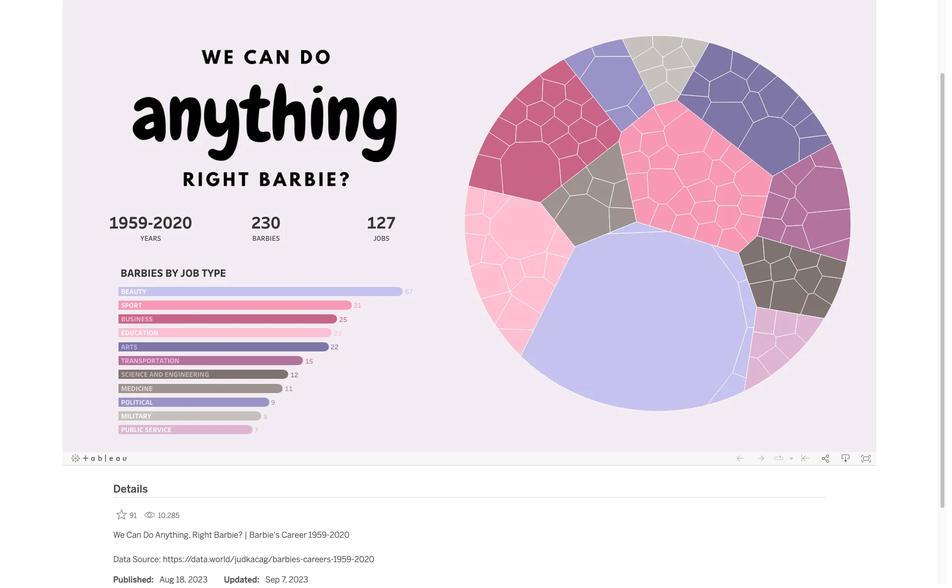 Task type: describe. For each thing, give the bounding box(es) containing it.
can
[[126, 531, 141, 541]]

anything,
[[155, 531, 190, 541]]

careers-
[[303, 555, 333, 565]]

|
[[245, 531, 247, 541]]

we
[[113, 531, 125, 541]]

right
[[192, 531, 212, 541]]

https://data.world/judkacag/barbies-
[[163, 555, 303, 565]]

10,285 views element
[[140, 508, 184, 525]]

source:
[[133, 555, 161, 565]]

data source: https://data.world/judkacag/barbies-careers-1959-2020
[[113, 555, 374, 565]]

91
[[129, 512, 137, 521]]

1 vertical spatial 1959-
[[333, 555, 354, 565]]

1 horizontal spatial 2020
[[354, 555, 374, 565]]



Task type: locate. For each thing, give the bounding box(es) containing it.
0 vertical spatial 2020
[[330, 531, 350, 541]]

do
[[143, 531, 154, 541]]

0 horizontal spatial 2020
[[330, 531, 350, 541]]

0 horizontal spatial 1959-
[[309, 531, 330, 541]]

career
[[281, 531, 307, 541]]

Add Favorite button
[[113, 507, 140, 524]]

1959-
[[309, 531, 330, 541], [333, 555, 354, 565]]

barbie's
[[249, 531, 280, 541]]

2020
[[330, 531, 350, 541], [354, 555, 374, 565]]

barbie?
[[214, 531, 243, 541]]

1 horizontal spatial 1959-
[[333, 555, 354, 565]]

data
[[113, 555, 131, 565]]

2020 up careers-
[[330, 531, 350, 541]]

10,285
[[158, 512, 180, 521]]

1 vertical spatial 2020
[[354, 555, 374, 565]]

0 vertical spatial 1959-
[[309, 531, 330, 541]]

2020 right careers-
[[354, 555, 374, 565]]

details
[[113, 484, 148, 496]]

we can do anything, right barbie? | barbie's career 1959-2020
[[113, 531, 350, 541]]



Task type: vqa. For each thing, say whether or not it's contained in the screenshot.
Skills
no



